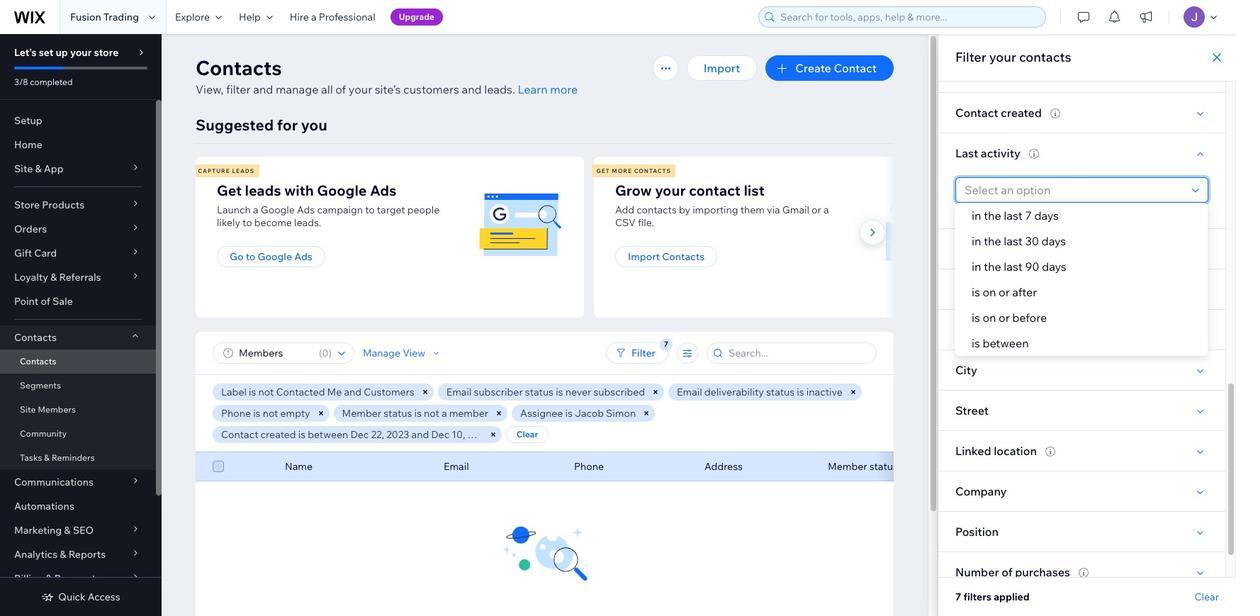 Task type: vqa. For each thing, say whether or not it's contained in the screenshot.
(default
no



Task type: describe. For each thing, give the bounding box(es) containing it.
last for 30
[[1004, 234, 1023, 248]]

get leads with google ads launch a google ads campaign to target people likely to become leads.
[[217, 182, 440, 229]]

site & app
[[14, 162, 64, 175]]

customers
[[364, 386, 415, 398]]

store products button
[[0, 193, 156, 217]]

or for is on or after
[[999, 285, 1010, 299]]

capture leads
[[198, 167, 255, 174]]

more
[[550, 82, 578, 96]]

1 2023 from the left
[[387, 428, 409, 441]]

& for marketing
[[64, 524, 71, 537]]

and right customers
[[462, 82, 482, 96]]

leads
[[245, 182, 281, 199]]

subscribed
[[594, 386, 645, 398]]

phone is not empty
[[221, 407, 310, 420]]

import for import contacts
[[628, 250, 660, 263]]

import for import
[[704, 61, 740, 75]]

store
[[94, 46, 119, 59]]

contacts link
[[0, 350, 156, 374]]

point of sale link
[[0, 289, 156, 313]]

& for analytics
[[60, 548, 66, 561]]

billing & payments button
[[0, 567, 156, 591]]

reminders
[[52, 452, 95, 463]]

app
[[44, 162, 64, 175]]

the for in the last 30 days
[[984, 234, 1002, 248]]

help
[[239, 11, 261, 23]]

ads inside go to google ads button
[[294, 250, 313, 263]]

them
[[741, 204, 765, 216]]

campaign
[[317, 204, 363, 216]]

inactive
[[807, 386, 843, 398]]

contacts inside contacts link
[[20, 356, 56, 367]]

days for in the last 30 days
[[1042, 234, 1067, 248]]

on for is on or before
[[983, 311, 997, 325]]

referrals
[[59, 271, 101, 284]]

Search for tools, apps, help & more... field
[[776, 7, 1042, 27]]

contact
[[689, 182, 741, 199]]

communications
[[14, 476, 94, 489]]

home link
[[0, 133, 156, 157]]

is up 'city'
[[972, 336, 981, 350]]

to inside go to google ads button
[[246, 250, 256, 263]]

tasks
[[20, 452, 42, 463]]

payments
[[54, 572, 101, 585]]

email for email subscriber status is never subscribed
[[447, 386, 472, 398]]

0 vertical spatial between
[[983, 336, 1029, 350]]

marketing & seo button
[[0, 518, 156, 542]]

hire a professional link
[[281, 0, 384, 34]]

purchases
[[1015, 565, 1071, 579]]

of inside contacts view, filter and manage all of your site's customers and leads. learn more
[[336, 82, 346, 96]]

not for empty
[[263, 407, 278, 420]]

Unsaved view field
[[235, 343, 315, 363]]

let's
[[14, 46, 37, 59]]

filters
[[964, 591, 992, 603]]

all
[[321, 82, 333, 96]]

fusion trading
[[70, 11, 139, 23]]

phone for phone is not empty
[[221, 407, 251, 420]]

or for is on or before
[[999, 311, 1010, 325]]

customers
[[404, 82, 459, 96]]

or inside grow your contact list add contacts by importing them via gmail or a csv file.
[[812, 204, 822, 216]]

gift card button
[[0, 241, 156, 265]]

label is not contacted me and customers
[[221, 386, 415, 398]]

leads. inside get leads with google ads launch a google ads campaign to target people likely to become leads.
[[294, 216, 321, 229]]

is left jacob at the bottom of the page
[[565, 407, 573, 420]]

0 horizontal spatial clear button
[[506, 426, 549, 443]]

grow your contact list add contacts by importing them via gmail or a csv file.
[[615, 182, 829, 229]]

tasks & reminders link
[[0, 446, 156, 470]]

0 vertical spatial ads
[[370, 182, 397, 199]]

1 vertical spatial google
[[261, 204, 295, 216]]

is up the country/state
[[972, 285, 981, 299]]

street
[[956, 403, 989, 418]]

7 inside list box
[[1026, 208, 1032, 223]]

member status
[[828, 460, 898, 473]]

assignee is jacob simon
[[521, 407, 636, 420]]

days for in the last 90 days
[[1042, 260, 1067, 274]]

birthdate
[[956, 242, 1006, 256]]

is down customers
[[414, 407, 422, 420]]

get
[[597, 167, 610, 174]]

go to google ads button
[[217, 246, 325, 267]]

upgrade button
[[390, 9, 443, 26]]

more
[[612, 167, 632, 174]]

3/8
[[14, 77, 28, 87]]

not for contacted
[[259, 386, 274, 398]]

in the last 30 days
[[972, 234, 1067, 248]]

with
[[284, 182, 314, 199]]

contacts inside contacts dropdown button
[[14, 331, 57, 344]]

1 vertical spatial clear button
[[1195, 591, 1220, 603]]

community
[[20, 428, 67, 439]]

leads. inside contacts view, filter and manage all of your site's customers and leads. learn more
[[484, 82, 515, 96]]

marketing
[[14, 524, 62, 537]]

leads
[[232, 167, 255, 174]]

me
[[327, 386, 342, 398]]

contacts button
[[0, 325, 156, 350]]

linked location
[[956, 444, 1037, 458]]

phone for phone
[[574, 460, 604, 473]]

your inside grow your contact list add contacts by importing them via gmail or a csv file.
[[655, 182, 686, 199]]

3/8 completed
[[14, 77, 73, 87]]

fusion
[[70, 11, 101, 23]]

subscriber
[[474, 386, 523, 398]]

by
[[679, 204, 691, 216]]

filter for filter
[[632, 347, 656, 359]]

is right label
[[249, 386, 256, 398]]

simon
[[606, 407, 636, 420]]

contacts view, filter and manage all of your site's customers and leads. learn more
[[196, 55, 578, 96]]

not left member
[[424, 407, 439, 420]]

your inside the sidebar element
[[70, 46, 92, 59]]

0 vertical spatial contacts
[[1020, 49, 1072, 65]]

0 vertical spatial google
[[317, 182, 367, 199]]

linked
[[956, 444, 992, 458]]

get more contacts
[[597, 167, 671, 174]]

is left empty
[[253, 407, 261, 420]]

created for contact created
[[1001, 106, 1042, 120]]

site members link
[[0, 398, 156, 422]]

7 filters applied
[[956, 591, 1030, 603]]

a right "hire" in the left of the page
[[311, 11, 317, 23]]

csv
[[615, 216, 636, 229]]

upgrade
[[399, 11, 435, 22]]

hire
[[290, 11, 309, 23]]

site for site & app
[[14, 162, 33, 175]]

site for site members
[[20, 404, 36, 415]]

reports
[[69, 548, 106, 561]]

capture
[[198, 167, 230, 174]]

member for member status
[[828, 460, 868, 473]]

of for point of sale
[[41, 295, 50, 308]]

contacted
[[276, 386, 325, 398]]

Search... field
[[725, 343, 872, 363]]

home
[[14, 138, 42, 151]]

loyalty & referrals button
[[0, 265, 156, 289]]

gift card
[[14, 247, 57, 260]]

is left never
[[556, 386, 563, 398]]

is left inactive on the bottom of page
[[797, 386, 805, 398]]

orders button
[[0, 217, 156, 241]]

google inside button
[[258, 250, 292, 263]]

create
[[796, 61, 832, 75]]

number
[[956, 565, 1000, 579]]

location
[[994, 444, 1037, 458]]

explore
[[175, 11, 210, 23]]



Task type: locate. For each thing, give the bounding box(es) containing it.
import contacts button
[[615, 246, 718, 267]]

2023
[[387, 428, 409, 441], [468, 428, 491, 441]]

in the last 90 days
[[972, 260, 1067, 274]]

1 the from the top
[[984, 208, 1002, 223]]

your up by
[[655, 182, 686, 199]]

import inside button
[[704, 61, 740, 75]]

a
[[311, 11, 317, 23], [253, 204, 259, 216], [824, 204, 829, 216], [442, 407, 447, 420]]

0 horizontal spatial clear
[[517, 429, 538, 440]]

contacts inside contacts view, filter and manage all of your site's customers and leads. learn more
[[196, 55, 282, 80]]

not
[[259, 386, 274, 398], [263, 407, 278, 420], [424, 407, 439, 420]]

analytics
[[14, 548, 58, 561]]

on up 'is on or before'
[[983, 285, 997, 299]]

of up applied
[[1002, 565, 1013, 579]]

& right tasks
[[44, 452, 50, 463]]

1 vertical spatial import
[[628, 250, 660, 263]]

filter for filter your contacts
[[956, 49, 987, 65]]

0 vertical spatial on
[[983, 285, 997, 299]]

analytics & reports button
[[0, 542, 156, 567]]

grow
[[615, 182, 652, 199]]

label
[[221, 386, 247, 398]]

quick access button
[[41, 591, 120, 603]]

site down segments
[[20, 404, 36, 415]]

last left the 90
[[1004, 260, 1023, 274]]

email down 10,
[[444, 460, 469, 473]]

between down 'is on or before'
[[983, 336, 1029, 350]]

google up campaign
[[317, 182, 367, 199]]

analytics & reports
[[14, 548, 106, 561]]

your inside contacts view, filter and manage all of your site's customers and leads. learn more
[[349, 82, 372, 96]]

your left site's
[[349, 82, 372, 96]]

1 vertical spatial ads
[[297, 204, 315, 216]]

1 horizontal spatial contact
[[834, 61, 877, 75]]

1 horizontal spatial dec
[[431, 428, 450, 441]]

1 horizontal spatial contacts
[[1020, 49, 1072, 65]]

1 horizontal spatial member
[[828, 460, 868, 473]]

1 vertical spatial last
[[1004, 234, 1023, 248]]

filter inside button
[[632, 347, 656, 359]]

contact for contact created is between dec 22, 2023 and dec 10, 2023
[[221, 428, 258, 441]]

2 vertical spatial contact
[[221, 428, 258, 441]]

manage view
[[363, 347, 426, 359]]

0 vertical spatial leads.
[[484, 82, 515, 96]]

email for email deliverability status is inactive
[[677, 386, 702, 398]]

suggested
[[196, 116, 274, 134]]

3 last from the top
[[1004, 260, 1023, 274]]

and right me
[[344, 386, 362, 398]]

1 horizontal spatial 2023
[[468, 428, 491, 441]]

a down the leads
[[253, 204, 259, 216]]

& for site
[[35, 162, 42, 175]]

0 vertical spatial site
[[14, 162, 33, 175]]

& inside dropdown button
[[60, 548, 66, 561]]

applied
[[994, 591, 1030, 603]]

get
[[217, 182, 242, 199]]

in for in the last 90 days
[[972, 260, 982, 274]]

billing & payments
[[14, 572, 101, 585]]

0 horizontal spatial between
[[308, 428, 348, 441]]

contacts up segments
[[20, 356, 56, 367]]

0 vertical spatial the
[[984, 208, 1002, 223]]

0 vertical spatial in
[[972, 208, 982, 223]]

to left target
[[365, 204, 375, 216]]

1 horizontal spatial between
[[983, 336, 1029, 350]]

2023 right 22,
[[387, 428, 409, 441]]

2 on from the top
[[983, 311, 997, 325]]

1 horizontal spatial clear button
[[1195, 591, 1220, 603]]

1 in from the top
[[972, 208, 982, 223]]

1 vertical spatial in
[[972, 234, 982, 248]]

seo
[[73, 524, 94, 537]]

0 horizontal spatial contact
[[221, 428, 258, 441]]

& right 'loyalty'
[[50, 271, 57, 284]]

google down become
[[258, 250, 292, 263]]

position
[[956, 525, 999, 539]]

1 vertical spatial the
[[984, 234, 1002, 248]]

7 left filters
[[956, 591, 962, 603]]

0 vertical spatial member
[[342, 407, 382, 420]]

to right go
[[246, 250, 256, 263]]

0 vertical spatial phone
[[221, 407, 251, 420]]

0 vertical spatial or
[[812, 204, 822, 216]]

2 vertical spatial of
[[1002, 565, 1013, 579]]

2 the from the top
[[984, 234, 1002, 248]]

or left before
[[999, 311, 1010, 325]]

a left member
[[442, 407, 447, 420]]

90
[[1026, 260, 1040, 274]]

your right up
[[70, 46, 92, 59]]

1 vertical spatial 7
[[956, 591, 962, 603]]

import button
[[687, 55, 757, 81]]

contact created
[[956, 106, 1042, 120]]

not up phone is not empty
[[259, 386, 274, 398]]

2 vertical spatial the
[[984, 260, 1002, 274]]

1 horizontal spatial created
[[1001, 106, 1042, 120]]

last activity
[[956, 146, 1021, 160]]

0 horizontal spatial created
[[261, 428, 296, 441]]

loyalty
[[14, 271, 48, 284]]

created down phone is not empty
[[261, 428, 296, 441]]

1 horizontal spatial filter
[[956, 49, 987, 65]]

contacts
[[634, 167, 671, 174]]

ads down get leads with google ads launch a google ads campaign to target people likely to become leads.
[[294, 250, 313, 263]]

days
[[1035, 208, 1059, 223], [1042, 234, 1067, 248], [1042, 260, 1067, 274]]

email subscriber status is never subscribed
[[447, 386, 645, 398]]

& for billing
[[46, 572, 52, 585]]

and down member status is not a member
[[412, 428, 429, 441]]

1 horizontal spatial clear
[[1195, 591, 1220, 603]]

1 horizontal spatial of
[[336, 82, 346, 96]]

1 horizontal spatial import
[[704, 61, 740, 75]]

filter up contact created
[[956, 49, 987, 65]]

clear
[[517, 429, 538, 440], [1195, 591, 1220, 603]]

leads.
[[484, 82, 515, 96], [294, 216, 321, 229]]

3 the from the top
[[984, 260, 1002, 274]]

dec left 10,
[[431, 428, 450, 441]]

1 vertical spatial filter
[[632, 347, 656, 359]]

automations link
[[0, 494, 156, 518]]

( 0 )
[[319, 347, 332, 359]]

2 horizontal spatial of
[[1002, 565, 1013, 579]]

0 horizontal spatial import
[[628, 250, 660, 263]]

city
[[956, 363, 978, 377]]

last up in the last 30 days
[[1004, 208, 1023, 223]]

email up member
[[447, 386, 472, 398]]

email deliverability status is inactive
[[677, 386, 843, 398]]

contact down phone is not empty
[[221, 428, 258, 441]]

2 vertical spatial in
[[972, 260, 982, 274]]

7
[[1026, 208, 1032, 223], [956, 591, 962, 603]]

contacts inside import contacts button
[[662, 250, 705, 263]]

the down birthdate
[[984, 260, 1002, 274]]

contacts down by
[[662, 250, 705, 263]]

2 vertical spatial days
[[1042, 260, 1067, 274]]

member for member status is not a member
[[342, 407, 382, 420]]

setup
[[14, 114, 42, 127]]

on
[[983, 285, 997, 299], [983, 311, 997, 325]]

of right all
[[336, 82, 346, 96]]

company
[[956, 484, 1007, 498]]

contacts inside grow your contact list add contacts by importing them via gmail or a csv file.
[[637, 204, 677, 216]]

between down empty
[[308, 428, 348, 441]]

(
[[319, 347, 322, 359]]

& inside 'link'
[[44, 452, 50, 463]]

is down language in the top right of the page
[[972, 311, 981, 325]]

0 vertical spatial created
[[1001, 106, 1042, 120]]

2 dec from the left
[[431, 428, 450, 441]]

country/state
[[956, 323, 1032, 337]]

0 horizontal spatial phone
[[221, 407, 251, 420]]

2 vertical spatial google
[[258, 250, 292, 263]]

you
[[301, 116, 327, 134]]

list box
[[955, 203, 1208, 356]]

likely
[[217, 216, 240, 229]]

import
[[704, 61, 740, 75], [628, 250, 660, 263]]

view
[[403, 347, 426, 359]]

2 in from the top
[[972, 234, 982, 248]]

filter your contacts
[[956, 49, 1072, 65]]

1 vertical spatial contacts
[[637, 204, 677, 216]]

0 vertical spatial last
[[1004, 208, 1023, 223]]

the up birthdate
[[984, 208, 1002, 223]]

your up contact created
[[990, 49, 1017, 65]]

2 vertical spatial last
[[1004, 260, 1023, 274]]

segments link
[[0, 374, 156, 398]]

&
[[35, 162, 42, 175], [50, 271, 57, 284], [44, 452, 50, 463], [64, 524, 71, 537], [60, 548, 66, 561], [46, 572, 52, 585]]

None checkbox
[[213, 458, 224, 475]]

days right the 90
[[1042, 260, 1067, 274]]

1 on from the top
[[983, 285, 997, 299]]

1 vertical spatial contact
[[956, 106, 999, 120]]

1 vertical spatial on
[[983, 311, 997, 325]]

1 vertical spatial phone
[[574, 460, 604, 473]]

and right filter
[[253, 82, 273, 96]]

list
[[744, 182, 765, 199]]

last for 7
[[1004, 208, 1023, 223]]

& left "app"
[[35, 162, 42, 175]]

1 vertical spatial between
[[308, 428, 348, 441]]

7 up 30
[[1026, 208, 1032, 223]]

1 dec from the left
[[351, 428, 369, 441]]

a inside grow your contact list add contacts by importing them via gmail or a csv file.
[[824, 204, 829, 216]]

0 vertical spatial contact
[[834, 61, 877, 75]]

a right gmail
[[824, 204, 829, 216]]

1 vertical spatial member
[[828, 460, 868, 473]]

created up activity
[[1001, 106, 1042, 120]]

1 vertical spatial created
[[261, 428, 296, 441]]

of inside the sidebar element
[[41, 295, 50, 308]]

leads. down "with"
[[294, 216, 321, 229]]

0 vertical spatial import
[[704, 61, 740, 75]]

0
[[322, 347, 329, 359]]

leads. left learn
[[484, 82, 515, 96]]

contacts up filter
[[196, 55, 282, 80]]

0 vertical spatial days
[[1035, 208, 1059, 223]]

0 horizontal spatial 2023
[[387, 428, 409, 441]]

google down the leads
[[261, 204, 295, 216]]

the for in the last 90 days
[[984, 260, 1002, 274]]

on for is on or after
[[983, 285, 997, 299]]

never
[[566, 386, 592, 398]]

2 last from the top
[[1004, 234, 1023, 248]]

created for contact created is between dec 22, 2023 and dec 10, 2023
[[261, 428, 296, 441]]

the for in the last 7 days
[[984, 208, 1002, 223]]

& right billing at the bottom left of the page
[[46, 572, 52, 585]]

1 vertical spatial leads.
[[294, 216, 321, 229]]

phone down label
[[221, 407, 251, 420]]

import inside button
[[628, 250, 660, 263]]

site's
[[375, 82, 401, 96]]

create contact button
[[766, 55, 894, 81]]

to right the likely
[[243, 216, 252, 229]]

sidebar element
[[0, 34, 162, 616]]

0 vertical spatial filter
[[956, 49, 987, 65]]

& for loyalty
[[50, 271, 57, 284]]

contacts down point of sale at the top
[[14, 331, 57, 344]]

2023 right 10,
[[468, 428, 491, 441]]

site & app button
[[0, 157, 156, 181]]

on up is between in the right bottom of the page
[[983, 311, 997, 325]]

become
[[254, 216, 292, 229]]

of left the sale
[[41, 295, 50, 308]]

ads up target
[[370, 182, 397, 199]]

0 horizontal spatial contacts
[[637, 204, 677, 216]]

days for in the last 7 days
[[1035, 208, 1059, 223]]

or right gmail
[[812, 204, 822, 216]]

last left 30
[[1004, 234, 1023, 248]]

& left seo on the left of the page
[[64, 524, 71, 537]]

phone down jacob at the bottom of the page
[[574, 460, 604, 473]]

community link
[[0, 422, 156, 446]]

in down birthdate
[[972, 260, 982, 274]]

0 horizontal spatial of
[[41, 295, 50, 308]]

members
[[38, 404, 76, 415]]

in for in the last 7 days
[[972, 208, 982, 223]]

sale
[[52, 295, 73, 308]]

1 vertical spatial site
[[20, 404, 36, 415]]

set
[[39, 46, 53, 59]]

via
[[767, 204, 780, 216]]

3 in from the top
[[972, 260, 982, 274]]

email
[[447, 386, 472, 398], [677, 386, 702, 398], [444, 460, 469, 473]]

of for number of purchases
[[1002, 565, 1013, 579]]

0 horizontal spatial dec
[[351, 428, 369, 441]]

1 horizontal spatial 7
[[1026, 208, 1032, 223]]

0 vertical spatial 7
[[1026, 208, 1032, 223]]

in up birthdate
[[972, 208, 982, 223]]

import contacts
[[628, 250, 705, 263]]

1 last from the top
[[1004, 208, 1023, 223]]

dec left 22,
[[351, 428, 369, 441]]

a inside get leads with google ads launch a google ads campaign to target people likely to become leads.
[[253, 204, 259, 216]]

language
[[956, 282, 1009, 296]]

0 horizontal spatial leads.
[[294, 216, 321, 229]]

importing
[[693, 204, 739, 216]]

store products
[[14, 199, 85, 211]]

1 vertical spatial of
[[41, 295, 50, 308]]

list box containing in the last 7 days
[[955, 203, 1208, 356]]

0 horizontal spatial filter
[[632, 347, 656, 359]]

contact up the last
[[956, 106, 999, 120]]

0 horizontal spatial member
[[342, 407, 382, 420]]

0 vertical spatial of
[[336, 82, 346, 96]]

1 vertical spatial days
[[1042, 234, 1067, 248]]

1 vertical spatial or
[[999, 285, 1010, 299]]

1 horizontal spatial phone
[[574, 460, 604, 473]]

in down in the last 7 days
[[972, 234, 982, 248]]

0 vertical spatial clear button
[[506, 426, 549, 443]]

2 vertical spatial ads
[[294, 250, 313, 263]]

filter
[[956, 49, 987, 65], [632, 347, 656, 359]]

activity
[[981, 146, 1021, 160]]

ads down "with"
[[297, 204, 315, 216]]

2 2023 from the left
[[468, 428, 491, 441]]

0 horizontal spatial 7
[[956, 591, 962, 603]]

last for 90
[[1004, 260, 1023, 274]]

days right 30
[[1042, 234, 1067, 248]]

contact for contact created
[[956, 106, 999, 120]]

list containing get leads with google ads
[[194, 157, 988, 318]]

not left empty
[[263, 407, 278, 420]]

2 vertical spatial or
[[999, 311, 1010, 325]]

between
[[983, 336, 1029, 350], [308, 428, 348, 441]]

after
[[1013, 285, 1038, 299]]

member
[[449, 407, 489, 420]]

create contact
[[796, 61, 877, 75]]

manage
[[276, 82, 319, 96]]

list
[[194, 157, 988, 318]]

1 horizontal spatial leads.
[[484, 82, 515, 96]]

created
[[1001, 106, 1042, 120], [261, 428, 296, 441]]

empty
[[280, 407, 310, 420]]

address
[[705, 460, 743, 473]]

name
[[285, 460, 313, 473]]

people
[[407, 204, 440, 216]]

contact inside 'button'
[[834, 61, 877, 75]]

0 vertical spatial clear
[[517, 429, 538, 440]]

the down in the last 7 days
[[984, 234, 1002, 248]]

or left after
[[999, 285, 1010, 299]]

contact right create
[[834, 61, 877, 75]]

Select an option field
[[961, 178, 1188, 202]]

to
[[365, 204, 375, 216], [243, 216, 252, 229], [246, 250, 256, 263]]

1 vertical spatial clear
[[1195, 591, 1220, 603]]

automations
[[14, 500, 74, 513]]

is down empty
[[298, 428, 306, 441]]

& left reports
[[60, 548, 66, 561]]

email left "deliverability"
[[677, 386, 702, 398]]

in for in the last 30 days
[[972, 234, 982, 248]]

site inside site & app dropdown button
[[14, 162, 33, 175]]

filter up subscribed
[[632, 347, 656, 359]]

site down home
[[14, 162, 33, 175]]

2 horizontal spatial contact
[[956, 106, 999, 120]]

file.
[[638, 216, 654, 229]]

help button
[[230, 0, 281, 34]]

days up 30
[[1035, 208, 1059, 223]]

& for tasks
[[44, 452, 50, 463]]

30
[[1026, 234, 1039, 248]]

member status is not a member
[[342, 407, 489, 420]]



